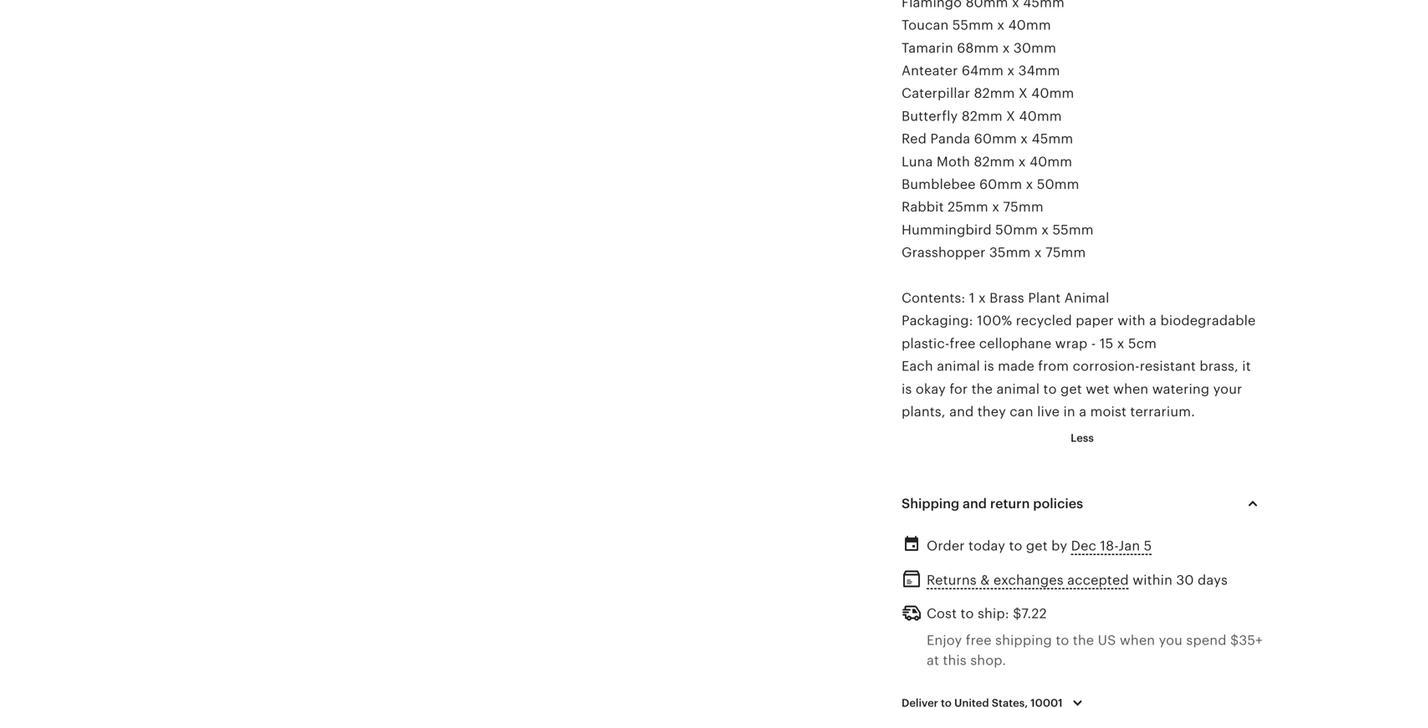 Task type: describe. For each thing, give the bounding box(es) containing it.
plastic-
[[902, 336, 950, 351]]

to inside enjoy free shipping to the us when you spend $35+ at this shop.
[[1056, 633, 1069, 648]]

animal
[[1064, 291, 1109, 306]]

and inside contents: 1 x brass plant animal packaging: 100% recycled paper with a biodegradable plastic-free cellophane wrap - 15 x 5cm each animal is made from corrosion-resistant brass, it is okay for the animal to get wet when watering your plants, and they can live in a moist terrarium.
[[949, 404, 974, 419]]

accepted
[[1067, 573, 1129, 588]]

1 vertical spatial a
[[1079, 404, 1087, 419]]

1 vertical spatial 50mm
[[995, 222, 1038, 237]]

us
[[1098, 633, 1116, 648]]

plants,
[[902, 404, 946, 419]]

less
[[1071, 432, 1094, 445]]

0 vertical spatial a
[[1149, 313, 1157, 328]]

grasshopper
[[902, 245, 986, 260]]

2 vertical spatial 82mm
[[974, 154, 1015, 169]]

to right cost
[[961, 607, 974, 622]]

okay
[[916, 382, 946, 397]]

35mm
[[989, 245, 1031, 260]]

x up 68mm
[[997, 18, 1005, 33]]

dec 18-jan 5 button
[[1071, 534, 1152, 558]]

brass,
[[1200, 359, 1239, 374]]

to right today
[[1009, 538, 1022, 554]]

x right 25mm on the right top of page
[[992, 200, 999, 215]]

can
[[1010, 404, 1034, 419]]

dec
[[1071, 538, 1096, 554]]

1 vertical spatial animal
[[996, 382, 1040, 397]]

anteater
[[902, 63, 958, 78]]

red
[[902, 131, 927, 146]]

caterpillar
[[902, 86, 970, 101]]

exchanges
[[994, 573, 1064, 588]]

40mm up 30mm
[[1008, 18, 1051, 33]]

today
[[969, 538, 1005, 554]]

0 vertical spatial 60mm
[[974, 131, 1017, 146]]

luna
[[902, 154, 933, 169]]

1 vertical spatial 60mm
[[979, 177, 1022, 192]]

you
[[1159, 633, 1183, 648]]

return
[[990, 496, 1030, 511]]

wrap
[[1055, 336, 1088, 351]]

30mm
[[1014, 40, 1056, 55]]

when inside contents: 1 x brass plant animal packaging: 100% recycled paper with a biodegradable plastic-free cellophane wrap - 15 x 5cm each animal is made from corrosion-resistant brass, it is okay for the animal to get wet when watering your plants, and they can live in a moist terrarium.
[[1113, 382, 1149, 397]]

each
[[902, 359, 933, 374]]

order
[[927, 538, 965, 554]]

returns & exchanges accepted button
[[927, 568, 1129, 593]]

recycled
[[1016, 313, 1072, 328]]

returns & exchanges accepted within 30 days
[[927, 573, 1228, 588]]

1 vertical spatial 75mm
[[1046, 245, 1086, 260]]

7.22
[[1021, 607, 1047, 622]]

$
[[1013, 607, 1021, 622]]

the inside contents: 1 x brass plant animal packaging: 100% recycled paper with a biodegradable plastic-free cellophane wrap - 15 x 5cm each animal is made from corrosion-resistant brass, it is okay for the animal to get wet when watering your plants, and they can live in a moist terrarium.
[[972, 382, 993, 397]]

to inside contents: 1 x brass plant animal packaging: 100% recycled paper with a biodegradable plastic-free cellophane wrap - 15 x 5cm each animal is made from corrosion-resistant brass, it is okay for the animal to get wet when watering your plants, and they can live in a moist terrarium.
[[1043, 382, 1057, 397]]

plant
[[1028, 291, 1061, 306]]

shipping and return policies
[[902, 496, 1083, 511]]

1 horizontal spatial 55mm
[[1053, 222, 1094, 237]]

0 vertical spatial animal
[[937, 359, 980, 374]]

1 horizontal spatial x
[[1019, 86, 1028, 101]]

5cm
[[1128, 336, 1157, 351]]

jan
[[1118, 538, 1140, 554]]

1 vertical spatial is
[[902, 382, 912, 397]]

panda
[[930, 131, 970, 146]]

x right 1
[[979, 291, 986, 306]]

they
[[978, 404, 1006, 419]]

$35+
[[1230, 633, 1263, 648]]

cost
[[927, 607, 957, 622]]

biodegradable
[[1160, 313, 1256, 328]]

from
[[1038, 359, 1069, 374]]

resistant
[[1140, 359, 1196, 374]]

butterfly
[[902, 109, 958, 124]]

shop.
[[970, 653, 1006, 668]]

the inside enjoy free shipping to the us when you spend $35+ at this shop.
[[1073, 633, 1094, 648]]

68mm
[[957, 40, 999, 55]]

cellophane
[[979, 336, 1052, 351]]

at
[[927, 653, 939, 668]]

days
[[1198, 573, 1228, 588]]

order today to get by dec 18-jan 5
[[927, 538, 1152, 554]]

and inside dropdown button
[[963, 496, 987, 511]]

packaging:
[[902, 313, 973, 328]]

shipping
[[995, 633, 1052, 648]]

0 vertical spatial 82mm
[[974, 86, 1015, 101]]

enjoy
[[927, 633, 962, 648]]

15
[[1100, 336, 1114, 351]]

1 vertical spatial 82mm
[[962, 109, 1003, 124]]

0 horizontal spatial get
[[1026, 538, 1048, 554]]

brass
[[990, 291, 1024, 306]]

live
[[1037, 404, 1060, 419]]

with
[[1118, 313, 1146, 328]]

hummingbird
[[902, 222, 992, 237]]

ship:
[[978, 607, 1009, 622]]

contents:
[[902, 291, 966, 306]]



Task type: vqa. For each thing, say whether or not it's contained in the screenshot.
$35+
yes



Task type: locate. For each thing, give the bounding box(es) containing it.
when
[[1113, 382, 1149, 397], [1120, 633, 1155, 648]]

75mm up animal on the top right of the page
[[1046, 245, 1086, 260]]

0 horizontal spatial x
[[1006, 109, 1015, 124]]

get up in
[[1061, 382, 1082, 397]]

bumblebee
[[902, 177, 976, 192]]

x left 34mm
[[1007, 63, 1015, 78]]

is left okay
[[902, 382, 912, 397]]

50mm
[[1037, 177, 1079, 192], [995, 222, 1038, 237]]

x up plant
[[1042, 222, 1049, 237]]

45mm
[[1032, 131, 1073, 146]]

by
[[1051, 538, 1067, 554]]

34mm
[[1018, 63, 1060, 78]]

in
[[1063, 404, 1075, 419]]

wet
[[1086, 382, 1110, 397]]

50mm up 35mm
[[995, 222, 1038, 237]]

watering
[[1152, 382, 1210, 397]]

1 horizontal spatial animal
[[996, 382, 1040, 397]]

returns
[[927, 573, 977, 588]]

to
[[1043, 382, 1057, 397], [1009, 538, 1022, 554], [961, 607, 974, 622], [1056, 633, 1069, 648]]

x
[[1019, 86, 1028, 101], [1006, 109, 1015, 124]]

0 vertical spatial x
[[1019, 86, 1028, 101]]

x right 68mm
[[1003, 40, 1010, 55]]

and left return
[[963, 496, 987, 511]]

within
[[1133, 573, 1173, 588]]

animal
[[937, 359, 980, 374], [996, 382, 1040, 397]]

rabbit
[[902, 200, 944, 215]]

to up live
[[1043, 382, 1057, 397]]

1 vertical spatial 55mm
[[1053, 222, 1094, 237]]

cost to ship: $ 7.22
[[927, 607, 1047, 622]]

25mm
[[948, 200, 988, 215]]

x right 15
[[1117, 336, 1125, 351]]

1 vertical spatial when
[[1120, 633, 1155, 648]]

0 vertical spatial 50mm
[[1037, 177, 1079, 192]]

0 horizontal spatial animal
[[937, 359, 980, 374]]

the right for
[[972, 382, 993, 397]]

animal up for
[[937, 359, 980, 374]]

1 horizontal spatial a
[[1149, 313, 1157, 328]]

for
[[950, 382, 968, 397]]

it
[[1242, 359, 1251, 374]]

get
[[1061, 382, 1082, 397], [1026, 538, 1048, 554]]

1 horizontal spatial the
[[1073, 633, 1094, 648]]

1 vertical spatial x
[[1006, 109, 1015, 124]]

&
[[980, 573, 990, 588]]

30
[[1176, 573, 1194, 588]]

40mm down 34mm
[[1031, 86, 1074, 101]]

55mm up animal on the top right of the page
[[1053, 222, 1094, 237]]

5
[[1144, 538, 1152, 554]]

0 vertical spatial is
[[984, 359, 994, 374]]

a
[[1149, 313, 1157, 328], [1079, 404, 1087, 419]]

terrarium.
[[1130, 404, 1195, 419]]

get left the by
[[1026, 538, 1048, 554]]

toucan 55mm x 40mm tamarin 68mm x 30mm anteater 64mm x 34mm caterpillar 82mm x 40mm butterfly  82mm x 40mm red panda 60mm x 45mm luna moth 82mm x 40mm bumblebee 60mm x 50mm rabbit 25mm x 75mm hummingbird 50mm x 55mm grasshopper 35mm x 75mm
[[902, 18, 1094, 260]]

60mm up 25mm on the right top of page
[[979, 177, 1022, 192]]

40mm down 45mm
[[1030, 154, 1072, 169]]

when up moist
[[1113, 382, 1149, 397]]

1 vertical spatial the
[[1073, 633, 1094, 648]]

1 vertical spatial free
[[966, 633, 992, 648]]

0 vertical spatial when
[[1113, 382, 1149, 397]]

1 horizontal spatial is
[[984, 359, 994, 374]]

less button
[[1058, 423, 1106, 454]]

shipping and return policies button
[[887, 484, 1278, 524]]

40mm
[[1008, 18, 1051, 33], [1031, 86, 1074, 101], [1019, 109, 1062, 124], [1030, 154, 1072, 169]]

0 vertical spatial free
[[950, 336, 976, 351]]

0 horizontal spatial is
[[902, 382, 912, 397]]

40mm up 45mm
[[1019, 109, 1062, 124]]

0 vertical spatial get
[[1061, 382, 1082, 397]]

policies
[[1033, 496, 1083, 511]]

82mm down 64mm
[[974, 86, 1015, 101]]

paper
[[1076, 313, 1114, 328]]

1
[[969, 291, 975, 306]]

to right 'shipping'
[[1056, 633, 1069, 648]]

this
[[943, 653, 967, 668]]

free down packaging:
[[950, 336, 976, 351]]

0 vertical spatial the
[[972, 382, 993, 397]]

made
[[998, 359, 1035, 374]]

1 vertical spatial get
[[1026, 538, 1048, 554]]

50mm down 45mm
[[1037, 177, 1079, 192]]

and
[[949, 404, 974, 419], [963, 496, 987, 511]]

free inside contents: 1 x brass plant animal packaging: 100% recycled paper with a biodegradable plastic-free cellophane wrap - 15 x 5cm each animal is made from corrosion-resistant brass, it is okay for the animal to get wet when watering your plants, and they can live in a moist terrarium.
[[950, 336, 976, 351]]

55mm
[[952, 18, 994, 33], [1053, 222, 1094, 237]]

is left "made"
[[984, 359, 994, 374]]

x
[[997, 18, 1005, 33], [1003, 40, 1010, 55], [1007, 63, 1015, 78], [1021, 131, 1028, 146], [1019, 154, 1026, 169], [1026, 177, 1033, 192], [992, 200, 999, 215], [1042, 222, 1049, 237], [1034, 245, 1042, 260], [979, 291, 986, 306], [1117, 336, 1125, 351]]

-
[[1091, 336, 1096, 351]]

1 vertical spatial and
[[963, 496, 987, 511]]

82mm up panda
[[962, 109, 1003, 124]]

75mm
[[1003, 200, 1044, 215], [1046, 245, 1086, 260]]

contents: 1 x brass plant animal packaging: 100% recycled paper with a biodegradable plastic-free cellophane wrap - 15 x 5cm each animal is made from corrosion-resistant brass, it is okay for the animal to get wet when watering your plants, and they can live in a moist terrarium.
[[902, 291, 1256, 419]]

0 vertical spatial and
[[949, 404, 974, 419]]

free up shop.
[[966, 633, 992, 648]]

1 horizontal spatial 75mm
[[1046, 245, 1086, 260]]

82mm right 'moth'
[[974, 154, 1015, 169]]

corrosion-
[[1073, 359, 1140, 374]]

0 vertical spatial 75mm
[[1003, 200, 1044, 215]]

moist
[[1090, 404, 1127, 419]]

a right with
[[1149, 313, 1157, 328]]

your
[[1213, 382, 1242, 397]]

enjoy free shipping to the us when you spend $35+ at this shop.
[[927, 633, 1263, 668]]

a right in
[[1079, 404, 1087, 419]]

x down 45mm
[[1026, 177, 1033, 192]]

free
[[950, 336, 976, 351], [966, 633, 992, 648]]

0 horizontal spatial 75mm
[[1003, 200, 1044, 215]]

tamarin
[[902, 40, 953, 55]]

75mm up 35mm
[[1003, 200, 1044, 215]]

1 horizontal spatial get
[[1061, 382, 1082, 397]]

get inside contents: 1 x brass plant animal packaging: 100% recycled paper with a biodegradable plastic-free cellophane wrap - 15 x 5cm each animal is made from corrosion-resistant brass, it is okay for the animal to get wet when watering your plants, and they can live in a moist terrarium.
[[1061, 382, 1082, 397]]

0 horizontal spatial the
[[972, 382, 993, 397]]

64mm
[[962, 63, 1004, 78]]

free inside enjoy free shipping to the us when you spend $35+ at this shop.
[[966, 633, 992, 648]]

0 horizontal spatial 55mm
[[952, 18, 994, 33]]

x left 45mm
[[1021, 131, 1028, 146]]

moth
[[937, 154, 970, 169]]

animal down "made"
[[996, 382, 1040, 397]]

is
[[984, 359, 994, 374], [902, 382, 912, 397]]

toucan
[[902, 18, 949, 33]]

18-
[[1100, 538, 1118, 554]]

and down for
[[949, 404, 974, 419]]

x right 'moth'
[[1019, 154, 1026, 169]]

x right 35mm
[[1034, 245, 1042, 260]]

shipping
[[902, 496, 959, 511]]

82mm
[[974, 86, 1015, 101], [962, 109, 1003, 124], [974, 154, 1015, 169]]

55mm up 68mm
[[952, 18, 994, 33]]

when inside enjoy free shipping to the us when you spend $35+ at this shop.
[[1120, 633, 1155, 648]]

the left "us"
[[1073, 633, 1094, 648]]

spend
[[1186, 633, 1227, 648]]

60mm right panda
[[974, 131, 1017, 146]]

0 vertical spatial 55mm
[[952, 18, 994, 33]]

0 horizontal spatial a
[[1079, 404, 1087, 419]]

100%
[[977, 313, 1012, 328]]

when right "us"
[[1120, 633, 1155, 648]]

60mm
[[974, 131, 1017, 146], [979, 177, 1022, 192]]



